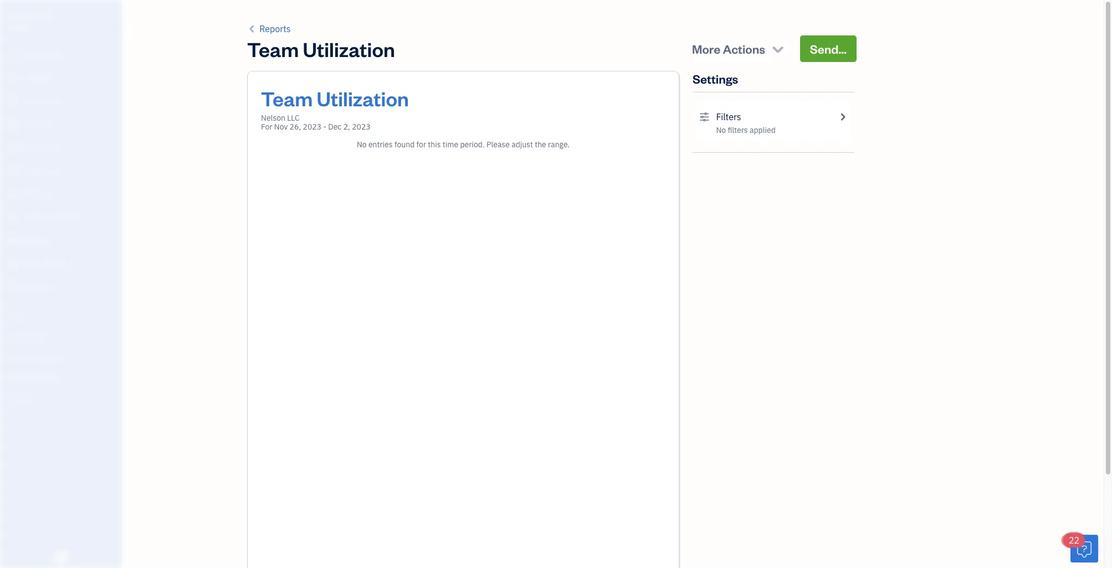Task type: locate. For each thing, give the bounding box(es) containing it.
found
[[395, 139, 415, 150]]

1 horizontal spatial settings
[[693, 71, 738, 86]]

connections
[[26, 374, 65, 383]]

nelson inside team utilization nelson llc for nov 26, 2023 - dec 2, 2023
[[261, 113, 285, 123]]

team inside team members link
[[8, 333, 26, 342]]

utilization for team utilization
[[303, 35, 395, 62]]

actions
[[723, 41, 765, 57]]

settings
[[693, 71, 738, 86], [8, 394, 34, 404]]

apps link
[[3, 308, 119, 327]]

1 vertical spatial nelson
[[261, 113, 285, 123]]

0 vertical spatial team
[[247, 35, 299, 62]]

no
[[716, 125, 726, 135], [357, 139, 367, 150]]

0 horizontal spatial llc
[[36, 10, 51, 21]]

1 vertical spatial settings
[[8, 394, 34, 404]]

project image
[[7, 189, 21, 200]]

nov
[[274, 122, 288, 132]]

2 vertical spatial team
[[8, 333, 26, 342]]

team down reports
[[247, 35, 299, 62]]

1 horizontal spatial llc
[[287, 113, 300, 123]]

dashboard image
[[7, 49, 21, 60]]

no for no filters applied
[[716, 125, 726, 135]]

0 vertical spatial no
[[716, 125, 726, 135]]

report image
[[7, 282, 21, 293]]

0 vertical spatial llc
[[36, 10, 51, 21]]

bank connections
[[8, 374, 65, 383]]

freshbooks image
[[52, 551, 70, 564]]

0 vertical spatial utilization
[[303, 35, 395, 62]]

team inside team utilization nelson llc for nov 26, 2023 - dec 2, 2023
[[261, 85, 313, 111]]

nelson up owner
[[9, 10, 34, 21]]

period.
[[460, 139, 485, 150]]

utilization inside team utilization nelson llc for nov 26, 2023 - dec 2, 2023
[[317, 85, 409, 111]]

0 vertical spatial nelson
[[9, 10, 34, 21]]

1 2023 from the left
[[303, 122, 322, 132]]

1 vertical spatial llc
[[287, 113, 300, 123]]

2023 left -
[[303, 122, 322, 132]]

1 horizontal spatial nelson
[[261, 113, 285, 123]]

team for team members
[[8, 333, 26, 342]]

members
[[27, 333, 57, 342]]

no down filters
[[716, 125, 726, 135]]

items
[[8, 353, 25, 362]]

chart image
[[7, 259, 21, 270]]

time
[[443, 139, 458, 150]]

send… button
[[800, 35, 857, 62]]

please
[[487, 139, 510, 150]]

1 vertical spatial team
[[261, 85, 313, 111]]

0 horizontal spatial no
[[357, 139, 367, 150]]

dec
[[328, 122, 342, 132]]

apps
[[8, 312, 25, 321]]

team
[[247, 35, 299, 62], [261, 85, 313, 111], [8, 333, 26, 342]]

more actions button
[[682, 35, 796, 62]]

1 vertical spatial no
[[357, 139, 367, 150]]

0 horizontal spatial nelson
[[9, 10, 34, 21]]

no filters applied
[[716, 125, 776, 135]]

this
[[428, 139, 441, 150]]

invoice image
[[7, 119, 21, 130]]

settings down more
[[693, 71, 738, 86]]

team utilization nelson llc for nov 26, 2023 - dec 2, 2023
[[261, 85, 409, 132]]

26,
[[290, 122, 301, 132]]

settings link
[[3, 390, 119, 409]]

2,
[[343, 122, 350, 132]]

more actions
[[692, 41, 765, 57]]

1 vertical spatial utilization
[[317, 85, 409, 111]]

team up the items
[[8, 333, 26, 342]]

settings down bank
[[8, 394, 34, 404]]

entries
[[369, 139, 393, 150]]

2023
[[303, 122, 322, 132], [352, 122, 371, 132]]

22
[[1069, 535, 1080, 547]]

llc
[[36, 10, 51, 21], [287, 113, 300, 123]]

0 vertical spatial settings
[[693, 71, 738, 86]]

nelson inside nelson llc owner
[[9, 10, 34, 21]]

1 horizontal spatial no
[[716, 125, 726, 135]]

expense image
[[7, 166, 21, 177]]

team up nov
[[261, 85, 313, 111]]

chevronleft image
[[247, 22, 257, 35]]

nelson left 26,
[[261, 113, 285, 123]]

nelson
[[9, 10, 34, 21], [261, 113, 285, 123]]

llc inside team utilization nelson llc for nov 26, 2023 - dec 2, 2023
[[287, 113, 300, 123]]

utilization
[[303, 35, 395, 62], [317, 85, 409, 111]]

items and services
[[8, 353, 67, 362]]

0 horizontal spatial 2023
[[303, 122, 322, 132]]

timer image
[[7, 212, 21, 223]]

no left entries
[[357, 139, 367, 150]]

1 horizontal spatial 2023
[[352, 122, 371, 132]]

2023 right 2,
[[352, 122, 371, 132]]

0 horizontal spatial settings
[[8, 394, 34, 404]]



Task type: describe. For each thing, give the bounding box(es) containing it.
2 2023 from the left
[[352, 122, 371, 132]]

range.
[[548, 139, 570, 150]]

client image
[[7, 73, 21, 84]]

team members link
[[3, 328, 119, 348]]

resource center badge image
[[1071, 535, 1099, 563]]

chevronright image
[[838, 110, 848, 124]]

reports
[[259, 23, 291, 35]]

payment image
[[7, 142, 21, 154]]

the
[[535, 139, 546, 150]]

team members
[[8, 333, 57, 342]]

reports button
[[247, 22, 291, 35]]

no for no entries found for this time period. please adjust the range.
[[357, 139, 367, 150]]

send…
[[810, 41, 847, 57]]

22 button
[[1064, 534, 1099, 563]]

services
[[40, 353, 67, 362]]

nelson llc owner
[[9, 10, 51, 31]]

adjust
[[512, 139, 533, 150]]

utilization for team utilization nelson llc for nov 26, 2023 - dec 2, 2023
[[317, 85, 409, 111]]

bank
[[8, 374, 24, 383]]

team for team utilization nelson llc for nov 26, 2023 - dec 2, 2023
[[261, 85, 313, 111]]

settings inside main "element"
[[8, 394, 34, 404]]

money image
[[7, 236, 21, 247]]

bank connections link
[[3, 369, 119, 389]]

for
[[417, 139, 426, 150]]

team for team utilization
[[247, 35, 299, 62]]

no entries found for this time period. please adjust the range.
[[357, 139, 570, 150]]

main element
[[0, 0, 150, 569]]

filters
[[728, 125, 748, 135]]

settings image
[[699, 110, 710, 124]]

and
[[27, 353, 39, 362]]

llc inside nelson llc owner
[[36, 10, 51, 21]]

items and services link
[[3, 349, 119, 368]]

owner
[[9, 22, 31, 31]]

estimate image
[[7, 96, 21, 107]]

for
[[261, 122, 272, 132]]

-
[[323, 122, 326, 132]]

applied
[[750, 125, 776, 135]]

more
[[692, 41, 721, 57]]

filters
[[716, 111, 741, 123]]

chevrondown image
[[771, 41, 786, 57]]

team utilization
[[247, 35, 395, 62]]



Task type: vqa. For each thing, say whether or not it's contained in the screenshot.
for
yes



